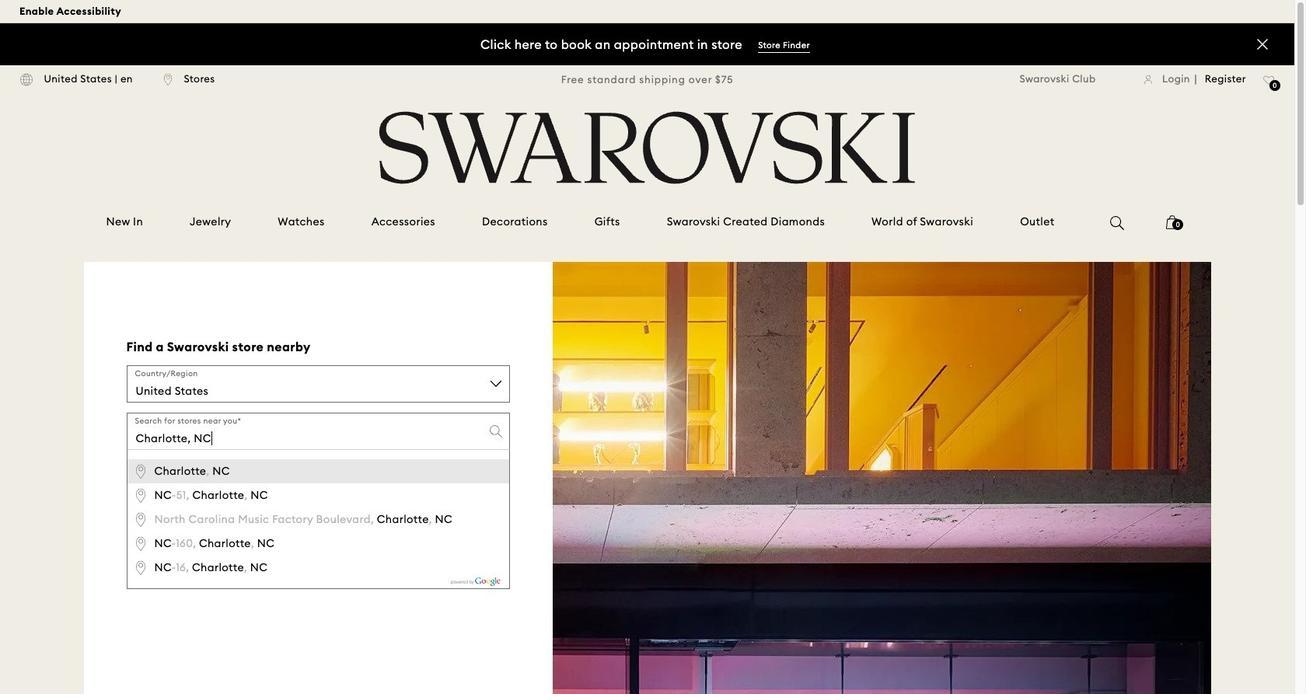 Task type: locate. For each thing, give the bounding box(es) containing it.
2 vertical spatial location image
[[135, 561, 147, 576]]

2 location image from the top
[[135, 537, 147, 552]]

0 vertical spatial location image
[[135, 488, 147, 504]]

cart-mobile image image
[[1167, 215, 1180, 229]]

2 location image from the top
[[135, 513, 147, 528]]

1 location image from the top
[[135, 464, 147, 480]]

1 vertical spatial location image
[[135, 513, 147, 528]]

swarovski image
[[374, 111, 921, 184]]

search image image
[[1111, 216, 1125, 230]]

0 vertical spatial location image
[[135, 464, 147, 480]]

location image
[[135, 488, 147, 504], [135, 513, 147, 528]]

1 vertical spatial location image
[[135, 537, 147, 552]]

location image
[[135, 464, 147, 480], [135, 537, 147, 552], [135, 561, 147, 576]]

left-locator image image
[[164, 73, 173, 86]]



Task type: describe. For each thing, give the bounding box(es) containing it.
left login image
[[1145, 74, 1153, 85]]

map image
[[553, 262, 1212, 695]]

left-wishlist image image
[[1264, 75, 1276, 85]]

country-selector image image
[[19, 73, 33, 86]]

1 location image from the top
[[135, 488, 147, 504]]

3 location image from the top
[[135, 561, 147, 576]]

my location image
[[135, 458, 150, 473]]

Search for stores near you* text field
[[126, 413, 510, 451]]

Country/Region text field
[[126, 366, 510, 403]]



Task type: vqa. For each thing, say whether or not it's contained in the screenshot.
the country/region text field
yes



